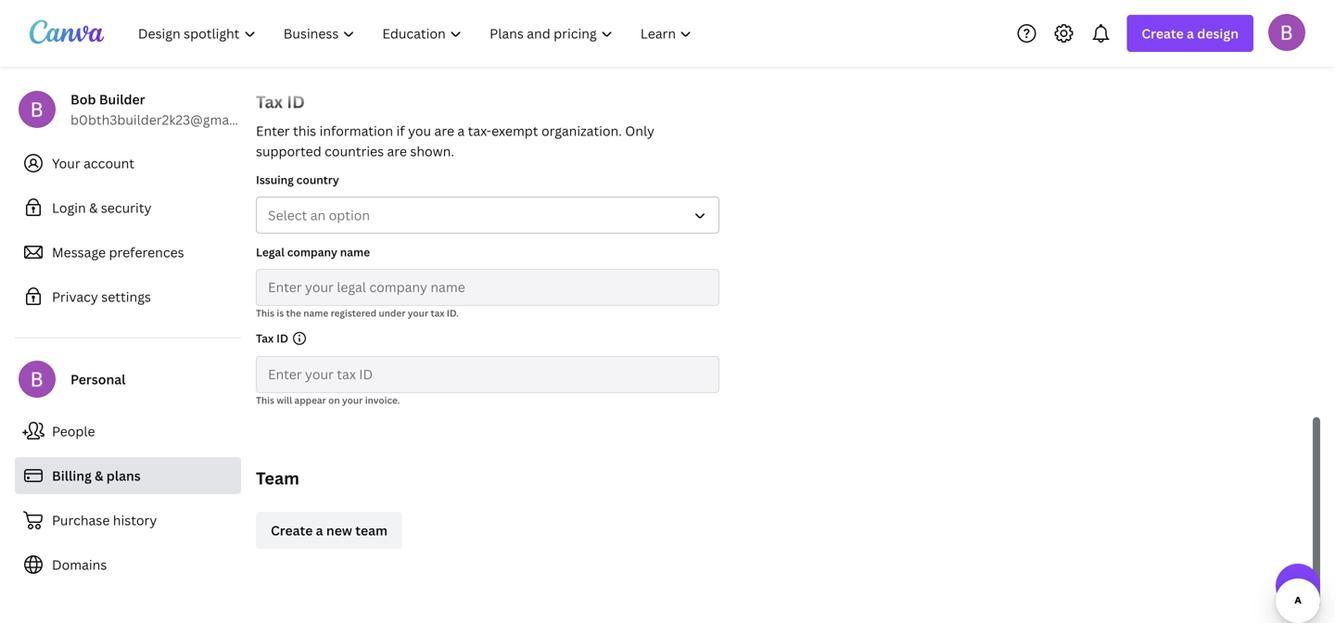 Task type: locate. For each thing, give the bounding box(es) containing it.
bob builder image
[[1268, 14, 1305, 51]]

& right the login
[[89, 199, 98, 216]]

a left 'tax-'
[[457, 122, 465, 140]]

& left plans
[[95, 467, 103, 484]]

this
[[293, 122, 316, 140]]

a inside button
[[316, 522, 323, 539]]

1 horizontal spatial a
[[457, 122, 465, 140]]

tax id
[[256, 331, 288, 346]]

& for login
[[89, 199, 98, 216]]

a for create a new team
[[316, 522, 323, 539]]

create inside button
[[271, 522, 313, 539]]

is
[[277, 307, 284, 319]]

1 vertical spatial this
[[256, 394, 274, 407]]

tax inside tax id enter this information if you are a tax-exempt organization. only supported countries are shown.
[[256, 90, 283, 113]]

tax
[[256, 90, 283, 113], [256, 331, 274, 346]]

message preferences
[[52, 243, 184, 261]]

0 vertical spatial name
[[340, 244, 370, 260]]

0 vertical spatial tax
[[256, 90, 283, 113]]

your right on
[[342, 394, 363, 407]]

id
[[287, 90, 305, 113], [276, 331, 288, 346]]

only
[[625, 122, 655, 140]]

builder
[[99, 90, 145, 108]]

your
[[408, 307, 428, 319], [342, 394, 363, 407]]

0 horizontal spatial create
[[271, 522, 313, 539]]

domains
[[52, 556, 107, 573]]

create left new
[[271, 522, 313, 539]]

issuing
[[256, 172, 294, 187]]

a for create a design
[[1187, 25, 1194, 42]]

create
[[1142, 25, 1184, 42], [271, 522, 313, 539]]

domains link
[[15, 546, 241, 583]]

1 vertical spatial &
[[95, 467, 103, 484]]

1 vertical spatial your
[[342, 394, 363, 407]]

name right the
[[303, 307, 328, 319]]

a inside dropdown button
[[1187, 25, 1194, 42]]

option
[[329, 206, 370, 224]]

1 vertical spatial are
[[387, 142, 407, 160]]

id down is
[[276, 331, 288, 346]]

this left will at the left bottom of page
[[256, 394, 274, 407]]

create for create a new team
[[271, 522, 313, 539]]

your left tax
[[408, 307, 428, 319]]

1 vertical spatial a
[[457, 122, 465, 140]]

id.
[[447, 307, 459, 319]]

legal company name
[[256, 244, 370, 260]]

billing
[[52, 467, 92, 484]]

select
[[268, 206, 307, 224]]

2 this from the top
[[256, 394, 274, 407]]

2 vertical spatial a
[[316, 522, 323, 539]]

if
[[396, 122, 405, 140]]

information
[[319, 122, 393, 140]]

id inside tax id enter this information if you are a tax-exempt organization. only supported countries are shown.
[[287, 90, 305, 113]]

people
[[52, 422, 95, 440]]

0 vertical spatial this
[[256, 307, 274, 319]]

preferences
[[109, 243, 184, 261]]

settings
[[101, 288, 151, 305]]

1 vertical spatial id
[[276, 331, 288, 346]]

0 vertical spatial a
[[1187, 25, 1194, 42]]

0 horizontal spatial a
[[316, 522, 323, 539]]

create left design
[[1142, 25, 1184, 42]]

0 horizontal spatial your
[[342, 394, 363, 407]]

tax-
[[468, 122, 491, 140]]

Enter your tax ID text field
[[268, 357, 707, 392]]

2 horizontal spatial a
[[1187, 25, 1194, 42]]

personal
[[70, 370, 126, 388]]

a
[[1187, 25, 1194, 42], [457, 122, 465, 140], [316, 522, 323, 539]]

are
[[434, 122, 454, 140], [387, 142, 407, 160]]

2 tax from the top
[[256, 331, 274, 346]]

a left design
[[1187, 25, 1194, 42]]

team
[[355, 522, 388, 539]]

0 vertical spatial create
[[1142, 25, 1184, 42]]

message preferences link
[[15, 234, 241, 271]]

0 horizontal spatial are
[[387, 142, 407, 160]]

1 vertical spatial name
[[303, 307, 328, 319]]

supported
[[256, 142, 321, 160]]

0 horizontal spatial name
[[303, 307, 328, 319]]

are down if
[[387, 142, 407, 160]]

1 tax from the top
[[256, 90, 283, 113]]

on
[[328, 394, 340, 407]]

this is the name registered under your tax id.
[[256, 307, 459, 319]]

0 vertical spatial &
[[89, 199, 98, 216]]

company
[[287, 244, 337, 260]]

name down option
[[340, 244, 370, 260]]

1 horizontal spatial name
[[340, 244, 370, 260]]

1 vertical spatial tax
[[256, 331, 274, 346]]

1 horizontal spatial your
[[408, 307, 428, 319]]

id up the this at top left
[[287, 90, 305, 113]]

invoice.
[[365, 394, 400, 407]]

team
[[256, 467, 299, 490]]

billing & plans
[[52, 467, 141, 484]]

1 this from the top
[[256, 307, 274, 319]]

&
[[89, 199, 98, 216], [95, 467, 103, 484]]

0 vertical spatial are
[[434, 122, 454, 140]]

are up shown.
[[434, 122, 454, 140]]

people link
[[15, 413, 241, 450]]

1 horizontal spatial create
[[1142, 25, 1184, 42]]

name
[[340, 244, 370, 260], [303, 307, 328, 319]]

this left is
[[256, 307, 274, 319]]

id for tax id enter this information if you are a tax-exempt organization. only supported countries are shown.
[[287, 90, 305, 113]]

new
[[326, 522, 352, 539]]

0 vertical spatial your
[[408, 307, 428, 319]]

1 vertical spatial create
[[271, 522, 313, 539]]

a left new
[[316, 522, 323, 539]]

this
[[256, 307, 274, 319], [256, 394, 274, 407]]

purchase history link
[[15, 502, 241, 539]]

& for billing
[[95, 467, 103, 484]]

purchase history
[[52, 511, 157, 529]]

0 vertical spatial id
[[287, 90, 305, 113]]

tax id enter this information if you are a tax-exempt organization. only supported countries are shown.
[[256, 90, 655, 160]]

account
[[84, 154, 134, 172]]

will
[[277, 394, 292, 407]]

? button
[[1276, 564, 1320, 608]]

create inside dropdown button
[[1142, 25, 1184, 42]]

create a new team
[[271, 522, 388, 539]]



Task type: describe. For each thing, give the bounding box(es) containing it.
enter
[[256, 122, 290, 140]]

tax for tax id enter this information if you are a tax-exempt organization. only supported countries are shown.
[[256, 90, 283, 113]]

?
[[1293, 572, 1303, 599]]

tax for tax id
[[256, 331, 274, 346]]

privacy
[[52, 288, 98, 305]]

your account link
[[15, 145, 241, 182]]

bob builder b0bth3builder2k23@gmail.com
[[70, 90, 267, 128]]

exempt
[[491, 122, 538, 140]]

this will appear on your invoice.
[[256, 394, 400, 407]]

country
[[296, 172, 339, 187]]

tax
[[431, 307, 444, 319]]

shown.
[[410, 142, 454, 160]]

create for create a design
[[1142, 25, 1184, 42]]

issuing country
[[256, 172, 339, 187]]

privacy settings
[[52, 288, 151, 305]]

history
[[113, 511, 157, 529]]

countries
[[325, 142, 384, 160]]

appear
[[294, 394, 326, 407]]

plans
[[106, 467, 141, 484]]

Enter your legal company name text field
[[268, 270, 707, 305]]

top level navigation element
[[126, 15, 708, 52]]

an
[[310, 206, 326, 224]]

login
[[52, 199, 86, 216]]

a inside tax id enter this information if you are a tax-exempt organization. only supported countries are shown.
[[457, 122, 465, 140]]

this for this is the name registered under your tax id.
[[256, 307, 274, 319]]

this for this will appear on your invoice.
[[256, 394, 274, 407]]

legal
[[256, 244, 284, 260]]

your
[[52, 154, 80, 172]]

the
[[286, 307, 301, 319]]

create a design button
[[1127, 15, 1253, 52]]

bob
[[70, 90, 96, 108]]

billing & plans link
[[15, 457, 241, 494]]

privacy settings link
[[15, 278, 241, 315]]

create a design
[[1142, 25, 1239, 42]]

design
[[1197, 25, 1239, 42]]

login & security link
[[15, 189, 241, 226]]

login & security
[[52, 199, 152, 216]]

Select an option button
[[256, 197, 719, 234]]

security
[[101, 199, 152, 216]]

under
[[379, 307, 406, 319]]

message
[[52, 243, 106, 261]]

1 horizontal spatial are
[[434, 122, 454, 140]]

your account
[[52, 154, 134, 172]]

purchase
[[52, 511, 110, 529]]

select an option
[[268, 206, 370, 224]]

registered
[[331, 307, 376, 319]]

you
[[408, 122, 431, 140]]

id for tax id
[[276, 331, 288, 346]]

organization.
[[541, 122, 622, 140]]

b0bth3builder2k23@gmail.com
[[70, 111, 267, 128]]

create a new team button
[[256, 512, 402, 549]]



Task type: vqa. For each thing, say whether or not it's contained in the screenshot.
MESSAGE PREFERENCES link
yes



